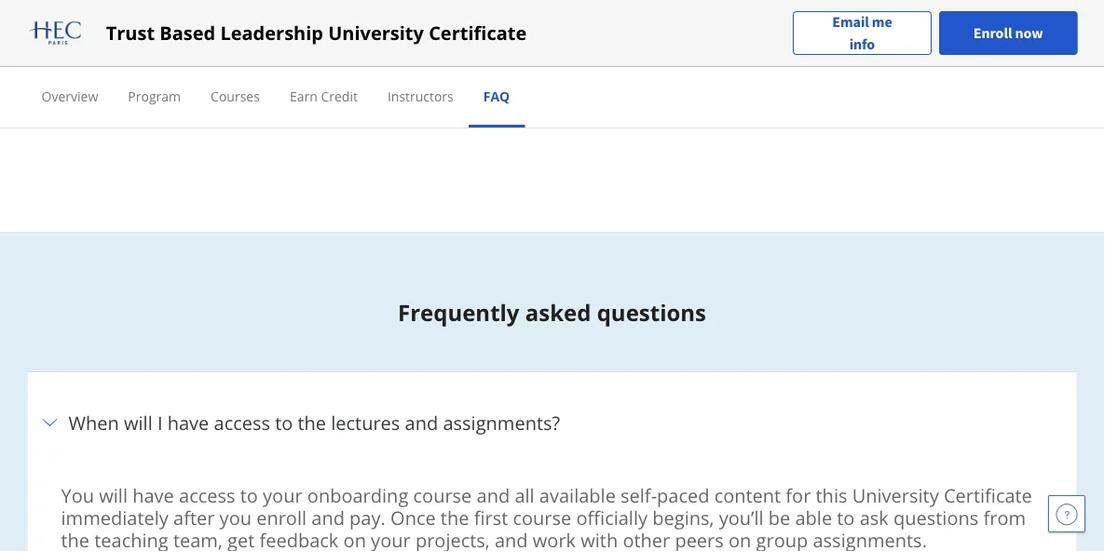 Task type: locate. For each thing, give the bounding box(es) containing it.
your up feedback
[[263, 483, 303, 508]]

university inside 'you will have access to your onboarding course and all available self-paced content for this university certificate immediately after you enroll and pay. once the first course officially begins, you'll be able to ask questions from the teaching team, get feedback on your projects, and work with other peers on group assignments.'
[[853, 483, 939, 508]]

faq link
[[484, 87, 510, 105]]

0 vertical spatial your
[[263, 483, 303, 508]]

instructors link
[[388, 87, 454, 105]]

0 vertical spatial access
[[214, 410, 270, 436]]

on down onboarding
[[344, 528, 366, 552]]

access right i
[[214, 410, 270, 436]]

team,
[[173, 528, 223, 552]]

the left the first
[[441, 505, 469, 531]]

0 vertical spatial questions
[[597, 298, 707, 328]]

1 vertical spatial access
[[179, 483, 235, 508]]

professor
[[223, 66, 289, 86]]

will inside dropdown button
[[124, 410, 153, 436]]

and
[[405, 410, 438, 436], [477, 483, 510, 508], [312, 505, 345, 531], [495, 528, 528, 552]]

based
[[160, 20, 215, 46]]

have right i
[[167, 410, 209, 436]]

1 horizontal spatial questions
[[894, 505, 979, 531]]

the down you
[[61, 528, 90, 552]]

frequently
[[398, 298, 520, 328]]

earn credit
[[290, 87, 358, 105]]

will left i
[[124, 410, 153, 436]]

chevron right image
[[39, 412, 61, 434]]

certificate left help center icon
[[944, 483, 1033, 508]]

your down onboarding
[[371, 528, 411, 552]]

0 vertical spatial university
[[328, 20, 424, 46]]

this
[[816, 483, 848, 508]]

on
[[344, 528, 366, 552], [729, 528, 752, 552]]

to inside dropdown button
[[275, 410, 293, 436]]

email me info button
[[793, 11, 932, 55]]

pay.
[[350, 505, 386, 531]]

access inside 'you will have access to your onboarding course and all available self-paced content for this university certificate immediately after you enroll and pay. once the first course officially begins, you'll be able to ask questions from the teaching team, get feedback on your projects, and work with other peers on group assignments.'
[[179, 483, 235, 508]]

access
[[214, 410, 270, 436], [179, 483, 235, 508]]

1 vertical spatial certificate
[[944, 483, 1033, 508]]

university up assignments.
[[853, 483, 939, 508]]

certificate
[[429, 20, 527, 46], [944, 483, 1033, 508]]

once
[[391, 505, 436, 531]]

and right lectures
[[405, 410, 438, 436]]

1 horizontal spatial course
[[513, 505, 572, 531]]

0 horizontal spatial certificate
[[429, 20, 527, 46]]

you'll
[[719, 505, 764, 531]]

from
[[984, 505, 1026, 531]]

1 horizontal spatial certificate
[[944, 483, 1033, 508]]

course
[[413, 483, 472, 508], [513, 505, 572, 531]]

will inside 'you will have access to your onboarding course and all available self-paced content for this university certificate immediately after you enroll and pay. once the first course officially begins, you'll be able to ask questions from the teaching team, get feedback on your projects, and work with other peers on group assignments.'
[[99, 483, 128, 508]]

0 horizontal spatial on
[[344, 528, 366, 552]]

1 horizontal spatial university
[[853, 483, 939, 508]]

enroll
[[974, 24, 1013, 42]]

1 vertical spatial university
[[853, 483, 939, 508]]

when will i have access to the lectures and assignments? button
[[39, 384, 1066, 462]]

enroll now
[[974, 24, 1043, 42]]

you
[[220, 505, 252, 531]]

0 horizontal spatial questions
[[597, 298, 707, 328]]

lectures
[[331, 410, 400, 436]]

list item
[[27, 372, 1078, 552]]

to
[[275, 410, 293, 436], [240, 483, 258, 508], [837, 505, 855, 531]]

trust
[[106, 20, 155, 46]]

university up credit
[[328, 20, 424, 46]]

overview
[[41, 87, 98, 105]]

access inside when will i have access to the lectures and assignments? dropdown button
[[214, 410, 270, 436]]

and left pay.
[[312, 505, 345, 531]]

1 horizontal spatial your
[[371, 528, 411, 552]]

university
[[328, 20, 424, 46], [853, 483, 939, 508]]

will for when
[[124, 410, 153, 436]]

0 vertical spatial have
[[167, 410, 209, 436]]

course right the first
[[513, 505, 572, 531]]

on right the 'peers'
[[729, 528, 752, 552]]

will right you
[[99, 483, 128, 508]]

work
[[533, 528, 576, 552]]

the
[[298, 410, 326, 436], [441, 505, 469, 531], [61, 528, 90, 552]]

i
[[157, 410, 163, 436]]

immediately
[[61, 505, 169, 531]]

0 vertical spatial will
[[124, 410, 153, 436]]

credit
[[321, 87, 358, 105]]

will
[[124, 410, 153, 436], [99, 483, 128, 508]]

questions
[[597, 298, 707, 328], [894, 505, 979, 531]]

hec paris image
[[27, 18, 84, 48]]

certificate inside 'you will have access to your onboarding course and all available self-paced content for this university certificate immediately after you enroll and pay. once the first course officially begins, you'll be able to ask questions from the teaching team, get feedback on your projects, and work with other peers on group assignments.'
[[944, 483, 1033, 508]]

enroll now button
[[939, 11, 1078, 55]]

feedback
[[260, 528, 339, 552]]

be
[[769, 505, 791, 531]]

1 vertical spatial questions
[[894, 505, 979, 531]]

access up team,
[[179, 483, 235, 508]]

program
[[128, 87, 181, 105]]

questions inside 'you will have access to your onboarding course and all available self-paced content for this university certificate immediately after you enroll and pay. once the first course officially begins, you'll be able to ask questions from the teaching team, get feedback on your projects, and work with other peers on group assignments.'
[[894, 505, 979, 531]]

info
[[850, 35, 875, 54]]

to up get
[[240, 483, 258, 508]]

0 horizontal spatial your
[[263, 483, 303, 508]]

the left lectures
[[298, 410, 326, 436]]

1 horizontal spatial to
[[275, 410, 293, 436]]

1 horizontal spatial the
[[298, 410, 326, 436]]

2 horizontal spatial the
[[441, 505, 469, 531]]

to left ask
[[837, 505, 855, 531]]

valérie gauthier
[[153, 29, 306, 55]]

1 vertical spatial have
[[133, 483, 174, 508]]

1 horizontal spatial on
[[729, 528, 752, 552]]

trust based leadership university certificate
[[106, 20, 527, 46]]

other
[[623, 528, 670, 552]]

certificate up faq at the left top
[[429, 20, 527, 46]]

have inside 'you will have access to your onboarding course and all available self-paced content for this university certificate immediately after you enroll and pay. once the first course officially begins, you'll be able to ask questions from the teaching team, get feedback on your projects, and work with other peers on group assignments.'
[[133, 483, 174, 508]]

all
[[515, 483, 535, 508]]

instructors
[[388, 87, 454, 105]]

the inside when will i have access to the lectures and assignments? dropdown button
[[298, 410, 326, 436]]

have inside when will i have access to the lectures and assignments? dropdown button
[[167, 410, 209, 436]]

to left lectures
[[275, 410, 293, 436]]

valérie gauthier image
[[27, 16, 131, 120]]

self-
[[621, 483, 657, 508]]

faq
[[484, 87, 510, 105]]

you will have access to your onboarding course and all available self-paced content for this university certificate immediately after you enroll and pay. once the first course officially begins, you'll be able to ask questions from the teaching team, get feedback on your projects, and work with other peers on group assignments.
[[61, 483, 1033, 552]]

ask
[[860, 505, 889, 531]]

your
[[263, 483, 303, 508], [371, 528, 411, 552]]

0 vertical spatial certificate
[[429, 20, 527, 46]]

have
[[167, 410, 209, 436], [133, 483, 174, 508]]

have up the teaching
[[133, 483, 174, 508]]

course up projects,
[[413, 483, 472, 508]]

1 vertical spatial will
[[99, 483, 128, 508]]

me
[[872, 13, 893, 31]]



Task type: describe. For each thing, give the bounding box(es) containing it.
leadership
[[220, 20, 323, 46]]

first
[[474, 505, 508, 531]]

assignments?
[[443, 410, 560, 436]]

courses
[[211, 87, 260, 105]]

program link
[[128, 87, 181, 105]]

onboarding
[[307, 483, 409, 508]]

1 on from the left
[[344, 528, 366, 552]]

valérie
[[153, 29, 219, 55]]

2 on from the left
[[729, 528, 752, 552]]

group
[[756, 528, 808, 552]]

frequently asked questions
[[398, 298, 707, 328]]

associate professor
[[153, 66, 289, 86]]

for
[[786, 483, 811, 508]]

teaching
[[94, 528, 168, 552]]

gauthier
[[223, 29, 306, 55]]

assignments.
[[813, 528, 927, 552]]

when
[[69, 410, 119, 436]]

now
[[1015, 24, 1043, 42]]

1 vertical spatial your
[[371, 528, 411, 552]]

get
[[227, 528, 255, 552]]

certificate menu element
[[27, 67, 1078, 128]]

peers
[[675, 528, 724, 552]]

available
[[539, 483, 616, 508]]

with
[[581, 528, 618, 552]]

officially
[[576, 505, 648, 531]]

0 horizontal spatial the
[[61, 528, 90, 552]]

earn credit link
[[290, 87, 358, 105]]

0 horizontal spatial university
[[328, 20, 424, 46]]

courses link
[[211, 87, 260, 105]]

when will i have access to the lectures and assignments?
[[69, 410, 565, 436]]

help center image
[[1056, 503, 1078, 526]]

overview link
[[41, 87, 98, 105]]

enroll
[[257, 505, 307, 531]]

after
[[173, 505, 215, 531]]

associate
[[153, 66, 219, 86]]

you
[[61, 483, 94, 508]]

earn
[[290, 87, 318, 105]]

2 horizontal spatial to
[[837, 505, 855, 531]]

and left work on the bottom of page
[[495, 528, 528, 552]]

and inside dropdown button
[[405, 410, 438, 436]]

email me info
[[833, 13, 893, 54]]

asked
[[525, 298, 591, 328]]

0 horizontal spatial course
[[413, 483, 472, 508]]

begins,
[[653, 505, 714, 531]]

projects,
[[416, 528, 490, 552]]

list item containing when will i have access to the lectures and assignments?
[[27, 372, 1078, 552]]

able
[[795, 505, 832, 531]]

0 horizontal spatial to
[[240, 483, 258, 508]]

will for you
[[99, 483, 128, 508]]

paced
[[657, 483, 710, 508]]

content
[[715, 483, 781, 508]]

and left "all"
[[477, 483, 510, 508]]

email
[[833, 13, 869, 31]]



Task type: vqa. For each thing, say whether or not it's contained in the screenshot.
list item
yes



